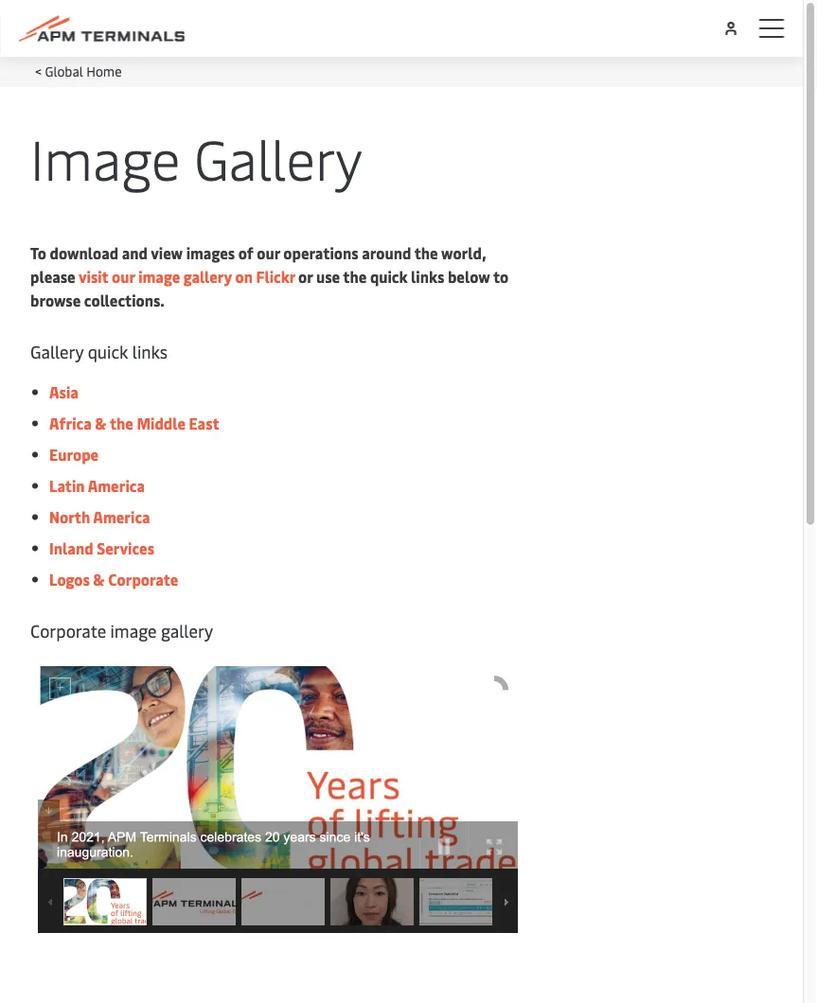 Task type: describe. For each thing, give the bounding box(es) containing it.
image gallery
[[30, 120, 362, 194]]

& for the
[[95, 413, 107, 433]]

global
[[45, 62, 83, 80]]

download
[[50, 243, 118, 263]]

africa & the middle east
[[49, 413, 219, 433]]

latin america link
[[49, 475, 145, 496]]

of
[[238, 243, 253, 263]]

visit our image gallery on flickr
[[79, 267, 295, 287]]

use
[[316, 267, 340, 287]]

logos & corporate
[[49, 569, 178, 589]]

& for corporate
[[93, 569, 105, 589]]

image
[[30, 120, 180, 194]]

0 vertical spatial image
[[138, 267, 180, 287]]

images
[[186, 243, 235, 263]]

latin america
[[49, 475, 145, 496]]

or
[[298, 267, 313, 287]]

0 vertical spatial gallery
[[184, 267, 232, 287]]

the inside to download and view images of our operations around the world, please
[[414, 243, 438, 263]]

africa
[[49, 413, 92, 433]]

1 vertical spatial our
[[112, 267, 135, 287]]

the for east
[[110, 413, 133, 433]]

to
[[493, 267, 508, 287]]

1 vertical spatial links
[[132, 340, 168, 363]]



Task type: vqa. For each thing, say whether or not it's contained in the screenshot.
accept
no



Task type: locate. For each thing, give the bounding box(es) containing it.
to download and view images of our operations around the world, please
[[30, 243, 486, 287]]

0 horizontal spatial corporate
[[30, 619, 106, 642]]

0 horizontal spatial quick
[[88, 340, 128, 363]]

2 horizontal spatial the
[[414, 243, 438, 263]]

view
[[151, 243, 183, 263]]

logos & corporate link
[[49, 569, 178, 589]]

on
[[235, 267, 253, 287]]

1 vertical spatial gallery
[[30, 340, 84, 363]]

1 horizontal spatial corporate
[[108, 569, 178, 589]]

to
[[30, 243, 46, 263]]

0 vertical spatial america
[[88, 475, 145, 496]]

0 vertical spatial &
[[95, 413, 107, 433]]

1 vertical spatial &
[[93, 569, 105, 589]]

1 horizontal spatial links
[[411, 267, 444, 287]]

flickr
[[256, 267, 295, 287]]

0 vertical spatial the
[[414, 243, 438, 263]]

corporate
[[108, 569, 178, 589], [30, 619, 106, 642]]

world,
[[441, 243, 486, 263]]

2 vertical spatial the
[[110, 413, 133, 433]]

services
[[97, 538, 154, 558]]

latin
[[49, 475, 85, 496]]

1 vertical spatial the
[[343, 267, 367, 287]]

< global home
[[35, 62, 122, 80]]

& right logos on the bottom of page
[[93, 569, 105, 589]]

&
[[95, 413, 107, 433], [93, 569, 105, 589]]

global home link
[[45, 62, 122, 80]]

gallery down images
[[184, 267, 232, 287]]

collections.
[[84, 290, 164, 311]]

image down view
[[138, 267, 180, 287]]

europe
[[49, 444, 99, 464]]

0 vertical spatial links
[[411, 267, 444, 287]]

the left middle at top
[[110, 413, 133, 433]]

0 horizontal spatial the
[[110, 413, 133, 433]]

quick down around
[[370, 267, 408, 287]]

our inside to download and view images of our operations around the world, please
[[257, 243, 280, 263]]

<
[[35, 62, 42, 80]]

gallery quick links
[[30, 340, 168, 363]]

0 horizontal spatial gallery
[[30, 340, 84, 363]]

north america
[[49, 507, 150, 527]]

our
[[257, 243, 280, 263], [112, 267, 135, 287]]

our right of
[[257, 243, 280, 263]]

the for links
[[343, 267, 367, 287]]

east
[[189, 413, 219, 433]]

america
[[88, 475, 145, 496], [93, 507, 150, 527]]

inland
[[49, 538, 93, 558]]

0 vertical spatial quick
[[370, 267, 408, 287]]

1 horizontal spatial gallery
[[194, 120, 362, 194]]

the left world,
[[414, 243, 438, 263]]

europe link
[[49, 444, 99, 464]]

home
[[86, 62, 122, 80]]

1 vertical spatial corporate
[[30, 619, 106, 642]]

& right africa
[[95, 413, 107, 433]]

gallery
[[194, 120, 362, 194], [30, 340, 84, 363]]

inland services
[[49, 538, 154, 558]]

0 horizontal spatial links
[[132, 340, 168, 363]]

the right use
[[343, 267, 367, 287]]

our up collections.
[[112, 267, 135, 287]]

gallery down logos & corporate
[[161, 619, 213, 642]]

browse
[[30, 290, 81, 311]]

links left below
[[411, 267, 444, 287]]

or use the quick links below to browse collections.
[[30, 267, 508, 311]]

asia
[[49, 382, 78, 402]]

america for latin america
[[88, 475, 145, 496]]

links
[[411, 267, 444, 287], [132, 340, 168, 363]]

gallery
[[184, 267, 232, 287], [161, 619, 213, 642]]

visit our image gallery on flickr link
[[79, 267, 295, 287]]

links down collections.
[[132, 340, 168, 363]]

0 vertical spatial corporate
[[108, 569, 178, 589]]

inland services link
[[49, 538, 154, 558]]

1 vertical spatial america
[[93, 507, 150, 527]]

america for north america
[[93, 507, 150, 527]]

1 vertical spatial image
[[110, 619, 157, 642]]

corporate down logos on the bottom of page
[[30, 619, 106, 642]]

links inside "or use the quick links below to browse collections."
[[411, 267, 444, 287]]

1 vertical spatial gallery
[[161, 619, 213, 642]]

below
[[448, 267, 490, 287]]

1 horizontal spatial the
[[343, 267, 367, 287]]

corporate down the services
[[108, 569, 178, 589]]

the inside "or use the quick links below to browse collections."
[[343, 267, 367, 287]]

and
[[122, 243, 148, 263]]

operations
[[283, 243, 358, 263]]

north
[[49, 507, 90, 527]]

0 horizontal spatial our
[[112, 267, 135, 287]]

please
[[30, 267, 75, 287]]

image down "logos & corporate" link
[[110, 619, 157, 642]]

quick inside "or use the quick links below to browse collections."
[[370, 267, 408, 287]]

1 horizontal spatial our
[[257, 243, 280, 263]]

middle
[[137, 413, 186, 433]]

north america link
[[49, 507, 150, 527]]

0 vertical spatial gallery
[[194, 120, 362, 194]]

around
[[362, 243, 411, 263]]

america up the services
[[93, 507, 150, 527]]

1 horizontal spatial quick
[[370, 267, 408, 287]]

asia link
[[49, 382, 78, 402]]

1 vertical spatial quick
[[88, 340, 128, 363]]

logos
[[49, 569, 90, 589]]

0 vertical spatial our
[[257, 243, 280, 263]]

the
[[414, 243, 438, 263], [343, 267, 367, 287], [110, 413, 133, 433]]

image
[[138, 267, 180, 287], [110, 619, 157, 642]]

america up north america link on the left bottom
[[88, 475, 145, 496]]

quick down collections.
[[88, 340, 128, 363]]

quick
[[370, 267, 408, 287], [88, 340, 128, 363]]

corporate image gallery
[[30, 619, 213, 642]]

visit
[[79, 267, 108, 287]]

africa & the middle east link
[[49, 413, 219, 433]]



